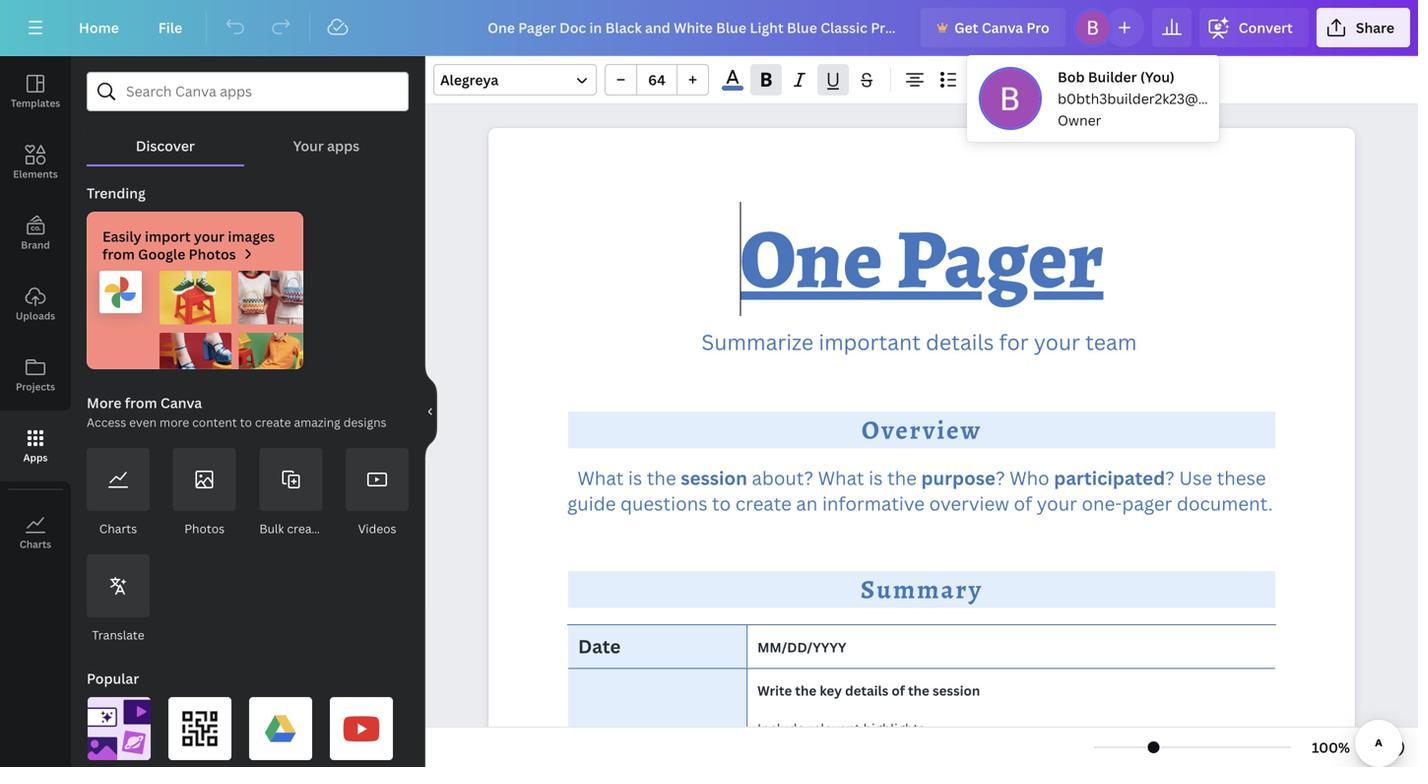 Task type: describe. For each thing, give the bounding box(es) containing it.
100%
[[1312, 738, 1350, 757]]

1 ? from the left
[[996, 465, 1005, 490]]

pager
[[1122, 491, 1172, 516]]

canva inside button
[[982, 18, 1023, 37]]

details
[[926, 328, 994, 356]]

1 the from the left
[[647, 465, 676, 490]]

1 is from the left
[[628, 465, 642, 490]]

projects
[[16, 380, 55, 393]]

trending
[[87, 184, 146, 202]]

1 vertical spatial your
[[1034, 328, 1080, 356]]

your apps button
[[244, 111, 409, 164]]

Search Canva apps search field
[[126, 73, 369, 110]]

from inside "easily import your images from google photos"
[[102, 245, 135, 263]]

summarize important details for your team
[[702, 328, 1142, 356]]

use
[[1179, 465, 1213, 490]]

canva inside more from canva access even more content to create amazing designs
[[160, 393, 202, 412]]

one-
[[1082, 491, 1122, 516]]

purpose
[[921, 465, 996, 490]]

one
[[740, 202, 883, 316]]

summarize
[[702, 328, 814, 356]]

from inside more from canva access even more content to create amazing designs
[[125, 393, 157, 412]]

convert button
[[1199, 8, 1309, 47]]

builder
[[1088, 67, 1137, 86]]

to inside ? use these guide questions to create an informative overview of your one-pager document.
[[712, 491, 731, 516]]

one pager
[[740, 202, 1104, 316]]

main menu bar
[[0, 0, 1418, 56]]

important
[[819, 328, 921, 356]]

an
[[796, 491, 818, 516]]

? use these guide questions to create an informative overview of your one-pager document.
[[567, 465, 1278, 516]]

overview
[[929, 491, 1009, 516]]

these
[[1217, 465, 1266, 490]]

none text field containing one pager
[[489, 128, 1355, 767]]

images
[[228, 227, 275, 246]]

elements
[[13, 167, 58, 181]]

#3b75c2 image
[[722, 86, 743, 91]]

designs
[[343, 414, 387, 430]]

home
[[79, 18, 119, 37]]

discover
[[136, 136, 195, 155]]

session
[[681, 465, 747, 490]]

2 what from the left
[[818, 465, 864, 490]]

even
[[129, 414, 157, 430]]

your
[[293, 136, 324, 155]]

pro
[[1027, 18, 1050, 37]]

uploads button
[[0, 269, 71, 340]]

1 what from the left
[[578, 465, 624, 490]]

google
[[138, 245, 185, 263]]

2 is from the left
[[869, 465, 883, 490]]

popular
[[87, 669, 139, 688]]

? inside ? use these guide questions to create an informative overview of your one-pager document.
[[1165, 465, 1175, 490]]

who
[[1010, 465, 1050, 490]]

uploads
[[16, 309, 55, 323]]

the google photos logo is positioned on the left side. to the right of the logo, there is a grid containing four images. these images display colorful shoes, shirts, or chairs. image
[[87, 271, 303, 369]]

easily import your images from google photos
[[102, 227, 275, 263]]

apps button
[[0, 411, 71, 482]]

b0bth3builder2k23@gmail.com
[[1058, 89, 1267, 108]]

elements button
[[0, 127, 71, 198]]

convert
[[1239, 18, 1293, 37]]

brand button
[[0, 198, 71, 269]]

of
[[1014, 491, 1032, 516]]

videos
[[358, 521, 396, 537]]

what is the session about? what is the purpose ? who participated
[[578, 465, 1165, 490]]

charts for more from canva element
[[99, 521, 137, 537]]

photos inside "easily import your images from google photos"
[[189, 245, 236, 263]]

create inside more from canva element
[[287, 521, 323, 537]]

charts for charts button
[[20, 538, 51, 551]]

photos inside more from canva element
[[184, 521, 225, 537]]

guide
[[567, 491, 616, 516]]

your apps
[[293, 136, 360, 155]]



Task type: locate. For each thing, give the bounding box(es) containing it.
charts inside more from canva element
[[99, 521, 137, 537]]

charts right charts button
[[99, 521, 137, 537]]

(you)
[[1140, 67, 1175, 86]]

?
[[996, 465, 1005, 490], [1165, 465, 1175, 490]]

more
[[87, 393, 122, 412]]

0 vertical spatial to
[[240, 414, 252, 430]]

0 vertical spatial create
[[255, 414, 291, 430]]

create left amazing
[[255, 414, 291, 430]]

bulk create
[[259, 521, 323, 537]]

0 horizontal spatial is
[[628, 465, 642, 490]]

1 horizontal spatial to
[[712, 491, 731, 516]]

None text field
[[489, 128, 1355, 767]]

questions
[[621, 491, 708, 516]]

your right for
[[1034, 328, 1080, 356]]

0 horizontal spatial charts
[[20, 538, 51, 551]]

side panel tab list
[[0, 56, 71, 568]]

amazing
[[294, 414, 341, 430]]

? left "who"
[[996, 465, 1005, 490]]

apps
[[23, 451, 48, 464]]

bulk
[[259, 521, 284, 537]]

create
[[255, 414, 291, 430], [735, 491, 792, 516], [287, 521, 323, 537]]

get canva pro
[[955, 18, 1050, 37]]

what up informative
[[818, 465, 864, 490]]

charts down apps
[[20, 538, 51, 551]]

Design title text field
[[472, 8, 913, 47]]

more from canva access even more content to create amazing designs
[[87, 393, 387, 430]]

0 vertical spatial canva
[[982, 18, 1023, 37]]

is
[[628, 465, 642, 490], [869, 465, 883, 490]]

what up guide on the bottom of the page
[[578, 465, 624, 490]]

more
[[160, 414, 189, 430]]

the up informative
[[887, 465, 917, 490]]

import
[[145, 227, 191, 246]]

0 horizontal spatial the
[[647, 465, 676, 490]]

file
[[158, 18, 182, 37]]

to inside more from canva access even more content to create amazing designs
[[240, 414, 252, 430]]

from
[[102, 245, 135, 263], [125, 393, 157, 412]]

what
[[578, 465, 624, 490], [818, 465, 864, 490]]

get
[[955, 18, 979, 37]]

2 vertical spatial your
[[1037, 491, 1077, 516]]

projects button
[[0, 340, 71, 411]]

create down about?
[[735, 491, 792, 516]]

photos left bulk
[[184, 521, 225, 537]]

access
[[87, 414, 126, 430]]

bob
[[1058, 67, 1085, 86]]

1 vertical spatial to
[[712, 491, 731, 516]]

pager
[[896, 202, 1104, 316]]

1 horizontal spatial the
[[887, 465, 917, 490]]

about?
[[752, 465, 814, 490]]

brand
[[21, 238, 50, 252]]

document.
[[1177, 491, 1273, 516]]

team
[[1086, 328, 1137, 356]]

hide image
[[425, 364, 437, 459]]

share
[[1356, 18, 1395, 37]]

1 horizontal spatial ?
[[1165, 465, 1175, 490]]

create inside more from canva access even more content to create amazing designs
[[255, 414, 291, 430]]

is up questions
[[628, 465, 642, 490]]

file button
[[143, 8, 198, 47]]

0 horizontal spatial ?
[[996, 465, 1005, 490]]

canva
[[982, 18, 1023, 37], [160, 393, 202, 412]]

0 vertical spatial charts
[[99, 521, 137, 537]]

templates button
[[0, 56, 71, 127]]

group
[[605, 64, 709, 96]]

2 ? from the left
[[1165, 465, 1175, 490]]

1 horizontal spatial what
[[818, 465, 864, 490]]

is up informative
[[869, 465, 883, 490]]

1 vertical spatial canva
[[160, 393, 202, 412]]

from up even
[[125, 393, 157, 412]]

1 horizontal spatial is
[[869, 465, 883, 490]]

create inside ? use these guide questions to create an informative overview of your one-pager document.
[[735, 491, 792, 516]]

to
[[240, 414, 252, 430], [712, 491, 731, 516]]

your inside "easily import your images from google photos"
[[194, 227, 225, 246]]

charts
[[99, 521, 137, 537], [20, 538, 51, 551]]

translate
[[92, 627, 144, 643]]

the
[[647, 465, 676, 490], [887, 465, 917, 490]]

charts button
[[0, 497, 71, 568]]

alegreya button
[[433, 64, 597, 96]]

your right import
[[194, 227, 225, 246]]

informative
[[822, 491, 925, 516]]

photos
[[189, 245, 236, 263], [184, 521, 225, 537]]

bob builder (you) b0bth3builder2k23@gmail.com owner
[[1058, 67, 1267, 130]]

from left google
[[102, 245, 135, 263]]

100% button
[[1299, 732, 1363, 763]]

easily
[[102, 227, 142, 246]]

1 vertical spatial create
[[735, 491, 792, 516]]

0 horizontal spatial to
[[240, 414, 252, 430]]

1 horizontal spatial charts
[[99, 521, 137, 537]]

discover button
[[87, 111, 244, 164]]

owner
[[1058, 111, 1102, 130]]

2 vertical spatial create
[[287, 521, 323, 537]]

your inside ? use these guide questions to create an informative overview of your one-pager document.
[[1037, 491, 1077, 516]]

0 horizontal spatial what
[[578, 465, 624, 490]]

participated
[[1054, 465, 1165, 490]]

1 horizontal spatial canva
[[982, 18, 1023, 37]]

the up questions
[[647, 465, 676, 490]]

apps
[[327, 136, 360, 155]]

2 the from the left
[[887, 465, 917, 490]]

templates
[[11, 97, 60, 110]]

more from canva element
[[87, 448, 409, 645]]

content
[[192, 414, 237, 430]]

0 horizontal spatial canva
[[160, 393, 202, 412]]

for
[[999, 328, 1029, 356]]

0 vertical spatial photos
[[189, 245, 236, 263]]

to down session
[[712, 491, 731, 516]]

photos right google
[[189, 245, 236, 263]]

charts inside button
[[20, 538, 51, 551]]

canva up more
[[160, 393, 202, 412]]

get canva pro button
[[921, 8, 1065, 47]]

0 vertical spatial from
[[102, 245, 135, 263]]

home link
[[63, 8, 135, 47]]

create right bulk
[[287, 521, 323, 537]]

your right the of
[[1037, 491, 1077, 516]]

1 vertical spatial charts
[[20, 538, 51, 551]]

0 vertical spatial your
[[194, 227, 225, 246]]

#3b75c2 image
[[722, 86, 743, 91]]

canva left the pro at the right top
[[982, 18, 1023, 37]]

share button
[[1317, 8, 1410, 47]]

to right content
[[240, 414, 252, 430]]

? left 'use'
[[1165, 465, 1175, 490]]

your
[[194, 227, 225, 246], [1034, 328, 1080, 356], [1037, 491, 1077, 516]]

1 vertical spatial photos
[[184, 521, 225, 537]]

1 vertical spatial from
[[125, 393, 157, 412]]

– – number field
[[643, 70, 671, 89]]

alegreya
[[440, 70, 499, 89]]



Task type: vqa. For each thing, say whether or not it's contained in the screenshot.
Trending
yes



